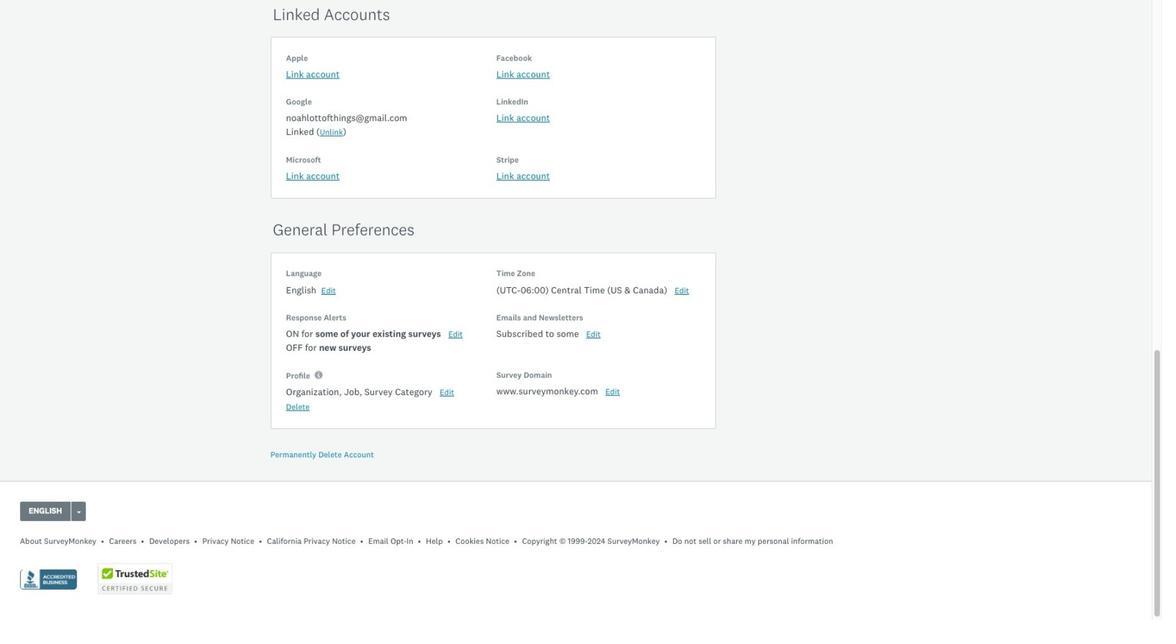 Task type: locate. For each thing, give the bounding box(es) containing it.
trustedsite helps keep you safe from identity theft, credit card fraud, spyware, spam, viruses and online scams image
[[98, 564, 173, 596]]



Task type: vqa. For each thing, say whether or not it's contained in the screenshot.
TrustedSite helps keep you safe from identity theft, credit card fraud, spyware, spam, viruses and online scams image at left bottom
yes



